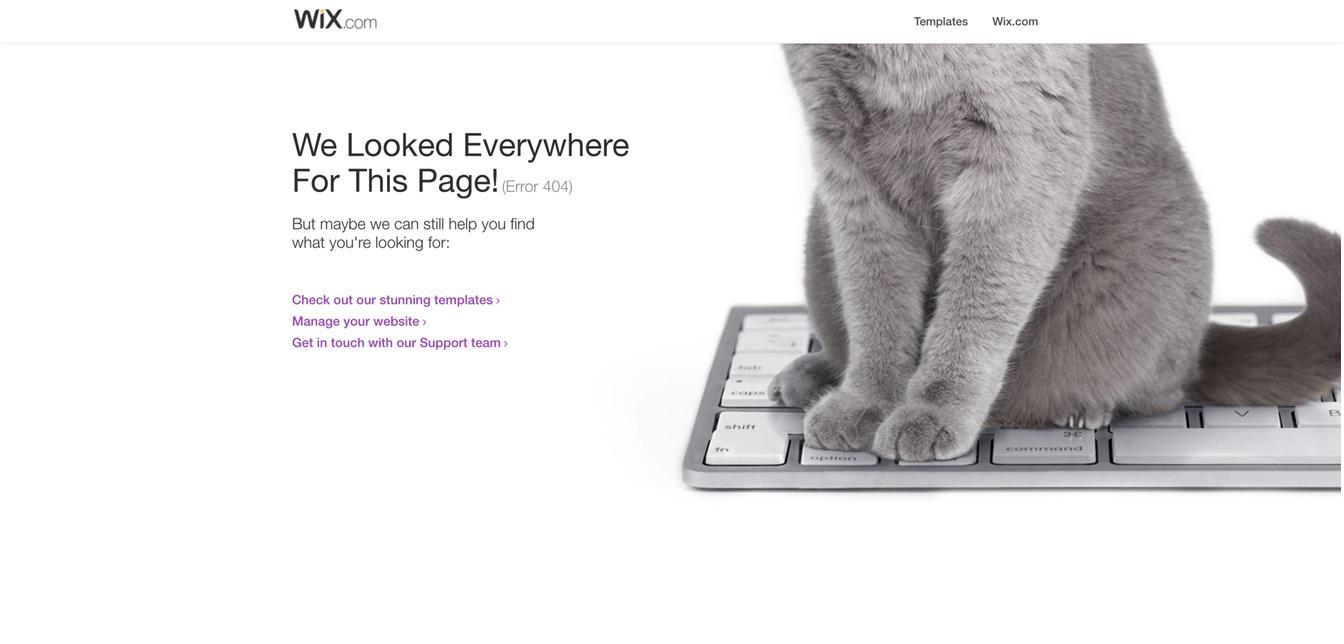 Task type: vqa. For each thing, say whether or not it's contained in the screenshot.
the bottommost 'month'
no



Task type: describe. For each thing, give the bounding box(es) containing it.
templates link
[[904, 0, 979, 28]]

but maybe we can still help you find what you're looking for:
[[292, 214, 535, 251]]

wix.com
[[993, 15, 1039, 28]]

for:
[[428, 233, 450, 251]]

manage your website link
[[292, 314, 426, 329]]

looked
[[346, 125, 454, 163]]

can
[[394, 214, 419, 233]]

touch
[[331, 335, 365, 350]]

we
[[370, 214, 390, 233]]

everywhere
[[463, 125, 630, 163]]

team
[[471, 335, 501, 350]]

this
[[349, 161, 408, 199]]

check out our stunning templates link
[[292, 292, 500, 307]]

support
[[420, 335, 468, 350]]

looking
[[375, 233, 424, 251]]

with
[[368, 335, 393, 350]]

page!
[[417, 161, 499, 199]]

you're
[[329, 233, 371, 251]]

you
[[482, 214, 506, 233]]

help
[[449, 214, 477, 233]]

out
[[334, 292, 353, 307]]



Task type: locate. For each thing, give the bounding box(es) containing it.
in
[[317, 335, 327, 350]]

get in touch with our support team link
[[292, 335, 507, 350]]

we looked everywhere for this page! (error 404)
[[292, 125, 630, 199]]

but
[[292, 214, 316, 233]]

templates
[[914, 15, 968, 28]]

manage your website
[[292, 314, 420, 329]]

your
[[344, 314, 370, 329]]

404)
[[543, 176, 573, 195]]

0 vertical spatial our
[[356, 292, 376, 307]]

find
[[510, 214, 535, 233]]

templates
[[434, 292, 493, 307]]

(error
[[502, 176, 539, 195]]

wix.com link
[[982, 0, 1049, 28]]

our
[[356, 292, 376, 307], [397, 335, 416, 350]]

0 horizontal spatial our
[[356, 292, 376, 307]]

website
[[373, 314, 420, 329]]

our up manage your website link
[[356, 292, 376, 307]]

for
[[292, 161, 340, 199]]

get in touch with our support team
[[292, 335, 501, 350]]

still
[[423, 214, 444, 233]]

our down website
[[397, 335, 416, 350]]

stunning
[[380, 292, 431, 307]]

check
[[292, 292, 330, 307]]

manage
[[292, 314, 340, 329]]

maybe
[[320, 214, 366, 233]]

we
[[292, 125, 337, 163]]

what
[[292, 233, 325, 251]]

1 vertical spatial our
[[397, 335, 416, 350]]

check out our stunning templates
[[292, 292, 493, 307]]

get
[[292, 335, 313, 350]]

1 horizontal spatial our
[[397, 335, 416, 350]]



